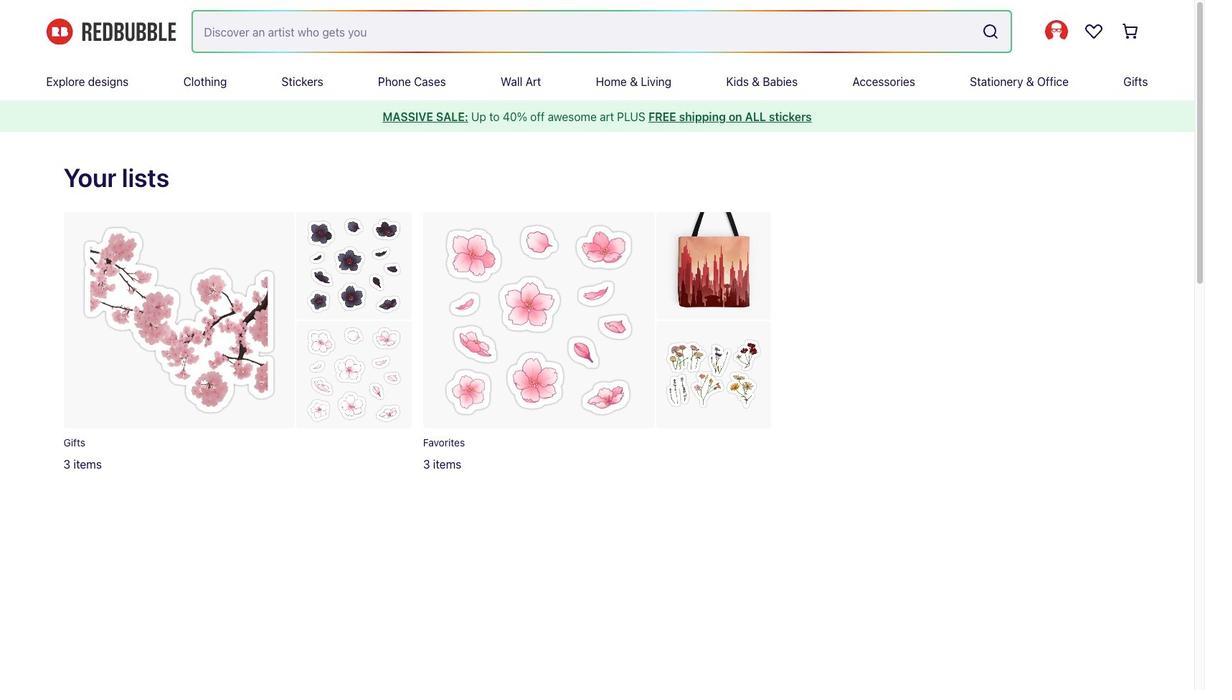 Task type: describe. For each thing, give the bounding box(es) containing it.
8 menu item from the left
[[852, 63, 915, 100]]

5 menu item from the left
[[501, 63, 541, 100]]

1 menu item from the left
[[46, 63, 129, 100]]

Search term search field
[[193, 11, 976, 52]]

3 menu item from the left
[[282, 63, 323, 100]]

7 menu item from the left
[[726, 63, 798, 100]]

4 menu item from the left
[[378, 63, 446, 100]]



Task type: vqa. For each thing, say whether or not it's contained in the screenshot.
Secure Payments Image in the bottom left of the page
no



Task type: locate. For each thing, give the bounding box(es) containing it.
menu bar
[[46, 63, 1148, 100]]

menu item
[[46, 63, 129, 100], [183, 63, 227, 100], [282, 63, 323, 100], [378, 63, 446, 100], [501, 63, 541, 100], [596, 63, 671, 100], [726, 63, 798, 100], [852, 63, 915, 100], [970, 63, 1069, 100], [1123, 63, 1148, 100]]

None field
[[193, 11, 1010, 52]]

2 menu item from the left
[[183, 63, 227, 100]]

10 menu item from the left
[[1123, 63, 1148, 100]]

6 menu item from the left
[[596, 63, 671, 100]]

9 menu item from the left
[[970, 63, 1069, 100]]



